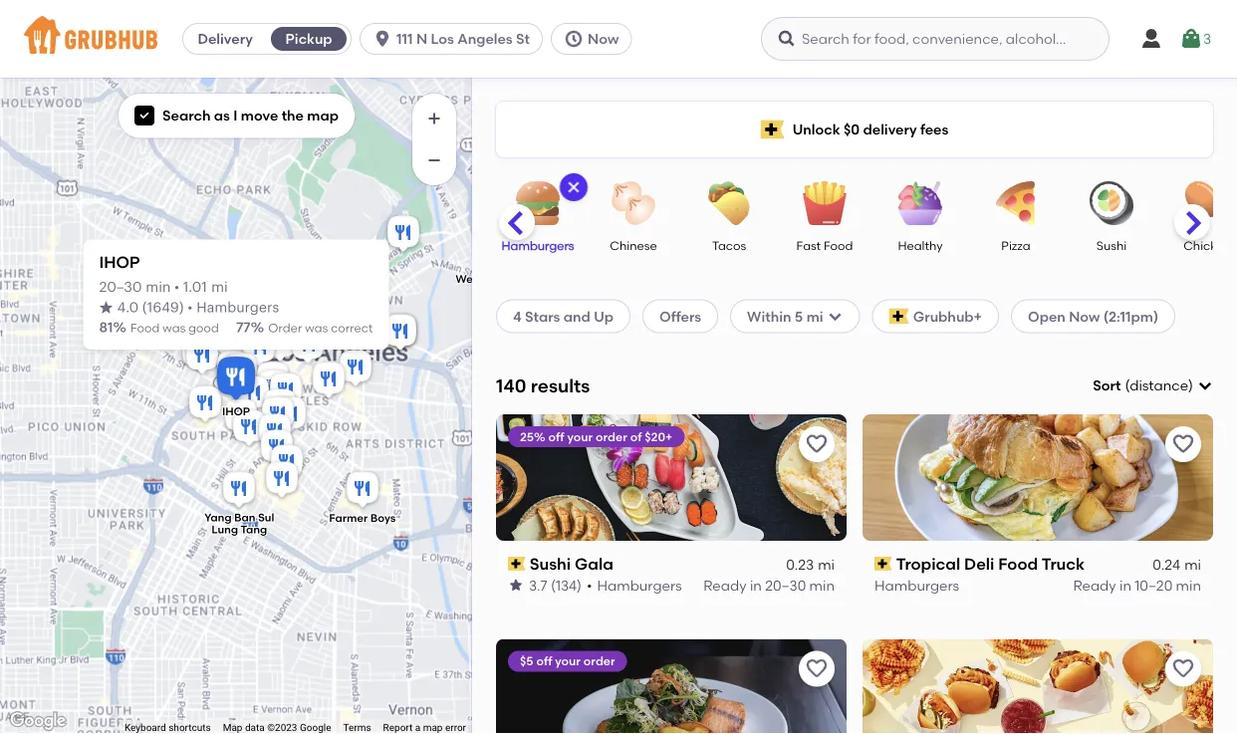 Task type: vqa. For each thing, say whether or not it's contained in the screenshot.
subscription pass icon
yes



Task type: describe. For each thing, give the bounding box(es) containing it.
move
[[241, 107, 278, 124]]

fast food
[[796, 238, 853, 253]]

farmer
[[329, 511, 368, 525]]

( for 1649
[[142, 301, 147, 315]]

sort
[[1093, 377, 1121, 394]]

main navigation navigation
[[0, 0, 1237, 78]]

pizza image
[[981, 181, 1051, 225]]

fees
[[920, 121, 949, 138]]

grubhub plus flag logo image for grubhub+
[[889, 308, 909, 324]]

grubhub plus flag logo image for unlock $0 delivery fees
[[761, 120, 785, 139]]

yang
[[204, 511, 232, 525]]

sushi gala
[[530, 554, 613, 574]]

81
[[99, 319, 113, 336]]

ale's restaurant image
[[262, 459, 302, 503]]

0.23
[[786, 556, 814, 573]]

el charro restaurant image
[[162, 292, 202, 336]]

deli
[[964, 554, 994, 574]]

food for 81 % food was good
[[130, 321, 160, 335]]

1 horizontal spatial now
[[1069, 308, 1100, 325]]

) for 4.0 ( 1649 )
[[179, 301, 184, 315]]

map data ©2023 google
[[223, 722, 331, 734]]

the kroft image
[[333, 277, 373, 321]]

st
[[516, 30, 530, 47]]

svg image inside 111 n los angeles st button
[[373, 29, 393, 49]]

terms link
[[343, 722, 371, 734]]

angeles
[[457, 30, 513, 47]]

$20+
[[645, 429, 673, 444]]

77 % order was correct
[[236, 319, 373, 336]]

mi right the 0.24
[[1184, 556, 1201, 573]]

pickup
[[285, 30, 332, 47]]

good
[[188, 321, 219, 335]]

was for 81
[[163, 321, 186, 335]]

©2023
[[267, 722, 297, 734]]

1 vertical spatial 20–30
[[765, 577, 806, 594]]

1 vertical spatial map
[[423, 722, 443, 734]]

3 button
[[1179, 21, 1211, 57]]

tropical
[[896, 554, 960, 574]]

ready in 10–20 min
[[1073, 577, 1201, 594]]

shake shack logo image
[[863, 639, 1213, 734]]

results
[[531, 375, 590, 397]]

farmer boys
[[329, 511, 396, 525]]

mi right "0.23"
[[818, 556, 835, 573]]

d-town burger bar image
[[266, 370, 306, 414]]

pickup button
[[267, 23, 351, 55]]

keyboard shortcuts
[[124, 722, 211, 734]]

hill street bar & restaurant logo image
[[496, 639, 847, 734]]

81 % food was good
[[99, 319, 219, 336]]

report
[[383, 722, 413, 734]]

your for $5
[[555, 654, 581, 669]]

as
[[214, 107, 230, 124]]

tortas
[[503, 272, 537, 286]]

keyboard shortcuts button
[[124, 721, 211, 734]]

hamburgers up tortas
[[502, 238, 574, 253]]

stars
[[525, 308, 560, 325]]

report a map error link
[[383, 722, 466, 734]]

1.01
[[183, 281, 207, 294]]

sushi gala image
[[336, 347, 376, 391]]

3
[[1203, 30, 1211, 47]]

healthy image
[[886, 181, 955, 225]]

25% off your order of $20+
[[520, 429, 673, 444]]

gus's drive-in image
[[174, 267, 214, 311]]

habibi bites image
[[178, 331, 218, 375]]

$5
[[520, 654, 533, 669]]

grubhub+
[[913, 308, 982, 325]]

sul
[[258, 511, 274, 525]]

google image
[[5, 708, 71, 734]]

svg image inside now button
[[564, 29, 584, 49]]

fast
[[796, 238, 821, 253]]

svg image inside 3 button
[[1179, 27, 1203, 51]]

ihop for ihop 20–30 min • 1.01 mi
[[99, 253, 140, 272]]

shortcuts
[[169, 722, 211, 734]]

rating image
[[99, 301, 113, 314]]

none field containing sort
[[1093, 376, 1213, 396]]

order
[[268, 321, 302, 335]]

healthy
[[898, 238, 943, 253]]

shayan express image
[[257, 427, 297, 471]]

farmer boys image
[[343, 469, 382, 512]]

arda's cafe image
[[253, 359, 293, 403]]

hamburgers inside map region
[[196, 301, 279, 315]]

master burger image
[[229, 407, 269, 451]]

minus icon image
[[424, 150, 444, 170]]

data
[[245, 722, 265, 734]]

save this restaurant image
[[1171, 432, 1195, 456]]

sushi for sushi gala
[[530, 554, 571, 574]]

in for sushi gala
[[750, 577, 762, 594]]

bossa nova image
[[221, 396, 261, 440]]

open
[[1028, 308, 1066, 325]]

5
[[795, 308, 803, 325]]

shake shack image
[[260, 322, 300, 366]]

star icon image
[[508, 577, 524, 593]]

(134)
[[551, 577, 582, 594]]

denny's image
[[381, 311, 420, 355]]

unlock $0 delivery fees
[[793, 121, 949, 138]]

4 stars and up
[[513, 308, 614, 325]]

(2:11pm)
[[1103, 308, 1159, 325]]

a
[[415, 722, 421, 734]]

search as i move the map
[[162, 107, 339, 124]]

tacos image
[[694, 181, 764, 225]]

salt n peppa image
[[254, 367, 294, 411]]

up
[[594, 308, 614, 325]]

77
[[236, 319, 251, 336]]

unlock
[[793, 121, 840, 138]]

delivery
[[863, 121, 917, 138]]

and
[[564, 308, 591, 325]]

• inside ihop 20–30 min • 1.01 mi
[[174, 281, 179, 294]]

111 n los angeles st
[[397, 30, 530, 47]]

• for 1649
[[188, 301, 192, 315]]

svg image left chinese image
[[566, 179, 582, 195]]

report a map error
[[383, 722, 466, 734]]

hill street bar & restaurant image
[[288, 324, 328, 368]]

tropical deli food truck
[[896, 554, 1085, 574]]

burger district image
[[255, 411, 295, 455]]



Task type: locate. For each thing, give the bounding box(es) containing it.
ihop 20–30 min • 1.01 mi
[[99, 253, 228, 294]]

distance
[[1130, 377, 1188, 394]]

was
[[163, 321, 186, 335], [305, 321, 328, 335]]

pizza
[[1001, 238, 1031, 253]]

) for sort ( distance )
[[1188, 377, 1193, 394]]

1 vertical spatial )
[[1188, 377, 1193, 394]]

tropical deli food truck image
[[309, 359, 349, 403]]

1 horizontal spatial ihop
[[222, 405, 250, 418]]

map
[[307, 107, 339, 124], [423, 722, 443, 734]]

tacos
[[712, 238, 746, 253]]

1 horizontal spatial sushi
[[1097, 238, 1127, 253]]

0 vertical spatial sushi
[[1097, 238, 1127, 253]]

0 vertical spatial ihop
[[99, 253, 140, 272]]

4
[[513, 308, 522, 325]]

ihop for ihop
[[222, 405, 250, 418]]

now right 'open'
[[1069, 308, 1100, 325]]

truck
[[1042, 554, 1085, 574]]

wendy's
[[456, 272, 501, 286]]

off for $5
[[536, 654, 552, 669]]

subscription pass image for tropical deli food truck
[[875, 557, 892, 571]]

0 vertical spatial off
[[548, 429, 564, 444]]

sort ( distance )
[[1093, 377, 1193, 394]]

sushi gala logo image
[[496, 414, 847, 541]]

within 5 mi
[[747, 308, 823, 325]]

( inside map region
[[142, 301, 147, 315]]

now button
[[551, 23, 640, 55]]

min down "0.24 mi"
[[1176, 577, 1201, 594]]

off for 25%
[[548, 429, 564, 444]]

save this restaurant image for 25% off your order of $20+
[[805, 432, 829, 456]]

1 subscription pass image from the left
[[508, 557, 526, 571]]

correct
[[331, 321, 373, 335]]

0 vertical spatial map
[[307, 107, 339, 124]]

bonaventure brewing co. image
[[239, 327, 279, 371]]

ihop image
[[212, 353, 260, 406]]

140
[[496, 375, 526, 397]]

2 horizontal spatial food
[[998, 554, 1038, 574]]

svg image
[[1140, 27, 1163, 51], [1179, 27, 1203, 51], [777, 29, 797, 49], [138, 110, 150, 122], [827, 308, 843, 324]]

0 horizontal spatial min
[[146, 281, 171, 294]]

10–20
[[1135, 577, 1173, 594]]

• down gala
[[587, 577, 592, 594]]

chinese
[[610, 238, 657, 253]]

1 was from the left
[[163, 321, 186, 335]]

4.0
[[117, 301, 139, 315]]

1 ready from the left
[[704, 577, 747, 594]]

min for sushi gala
[[809, 577, 835, 594]]

chicken
[[1184, 238, 1231, 253]]

lung
[[212, 523, 238, 536]]

• hamburgers for 1649
[[188, 301, 279, 315]]

delivery button
[[183, 23, 267, 55]]

0 vertical spatial your
[[567, 429, 593, 444]]

% left order
[[251, 319, 264, 336]]

food inside 81 % food was good
[[130, 321, 160, 335]]

burger den image
[[381, 311, 420, 355]]

0 horizontal spatial 20–30
[[99, 281, 142, 294]]

0 horizontal spatial (
[[142, 301, 147, 315]]

ready for sushi gala
[[704, 577, 747, 594]]

your right $5
[[555, 654, 581, 669]]

order
[[596, 429, 627, 444], [584, 654, 615, 669]]

0 horizontal spatial grubhub plus flag logo image
[[761, 120, 785, 139]]

min down 0.23 mi
[[809, 577, 835, 594]]

1 horizontal spatial • hamburgers
[[587, 577, 682, 594]]

2 horizontal spatial •
[[587, 577, 592, 594]]

the
[[282, 107, 304, 124]]

1 horizontal spatial (
[[1125, 377, 1130, 394]]

yang ban sul lung tang
[[204, 511, 274, 536]]

sushi down sushi image
[[1097, 238, 1127, 253]]

) up save this restaurant icon
[[1188, 377, 1193, 394]]

svg image right distance
[[1197, 378, 1213, 394]]

• left 1.01
[[174, 281, 179, 294]]

anna's fish market dtla image
[[221, 350, 261, 394]]

hamburgers image
[[503, 181, 573, 225]]

2 vertical spatial •
[[587, 577, 592, 594]]

1 horizontal spatial %
[[251, 319, 264, 336]]

off
[[548, 429, 564, 444], [536, 654, 552, 669]]

$0
[[844, 121, 860, 138]]

3.7 (134)
[[529, 577, 582, 594]]

los
[[431, 30, 454, 47]]

( right 4.0
[[142, 301, 147, 315]]

1 vertical spatial food
[[130, 321, 160, 335]]

1 vertical spatial sushi
[[530, 554, 571, 574]]

subscription pass image for sushi gala
[[508, 557, 526, 571]]

the little jewel of new orleans image
[[344, 272, 383, 316]]

subscription pass image
[[508, 557, 526, 571], [875, 557, 892, 571]]

2 % from the left
[[251, 319, 264, 336]]

was for 77
[[305, 321, 328, 335]]

min for tropical deli food truck
[[1176, 577, 1201, 594]]

boys
[[370, 511, 396, 525]]

chicken image
[[1172, 181, 1237, 225]]

1 vertical spatial grubhub plus flag logo image
[[889, 308, 909, 324]]

2 horizontal spatial min
[[1176, 577, 1201, 594]]

1 horizontal spatial ready
[[1073, 577, 1116, 594]]

1 horizontal spatial in
[[1120, 577, 1132, 594]]

map right a
[[423, 722, 443, 734]]

0 vertical spatial 20–30
[[99, 281, 142, 294]]

was inside 77 % order was correct
[[305, 321, 328, 335]]

vurger guyz image
[[233, 373, 273, 417]]

• hamburgers
[[188, 301, 279, 315], [587, 577, 682, 594]]

sushi
[[1097, 238, 1127, 253], [530, 554, 571, 574]]

yang ban sul lung tang image
[[219, 469, 259, 512]]

search
[[162, 107, 211, 124]]

0 horizontal spatial • hamburgers
[[188, 301, 279, 315]]

1 horizontal spatial subscription pass image
[[875, 557, 892, 571]]

plus icon image
[[424, 109, 444, 128]]

map region
[[0, 0, 539, 734]]

grubhub plus flag logo image left 'unlock'
[[761, 120, 785, 139]]

hamburgers down tropical on the right
[[875, 577, 959, 594]]

burgershop image
[[260, 386, 300, 430]]

save this restaurant image
[[805, 432, 829, 456], [805, 657, 829, 681], [1171, 657, 1195, 681]]

off right $5
[[536, 654, 552, 669]]

1 vertical spatial • hamburgers
[[587, 577, 682, 594]]

2 subscription pass image from the left
[[875, 557, 892, 571]]

0 horizontal spatial sushi
[[530, 554, 571, 574]]

the vegan joint image
[[267, 442, 307, 486]]

1 vertical spatial off
[[536, 654, 552, 669]]

• down 1.01
[[188, 301, 192, 315]]

1 vertical spatial (
[[1125, 377, 1130, 394]]

2 in from the left
[[1120, 577, 1132, 594]]

tang
[[241, 523, 267, 536]]

0 vertical spatial •
[[174, 281, 179, 294]]

was down 1649
[[163, 321, 186, 335]]

dollis - breakfast restaurant image
[[182, 335, 222, 379]]

0.23 mi
[[786, 556, 835, 573]]

2 ready from the left
[[1073, 577, 1116, 594]]

1 horizontal spatial was
[[305, 321, 328, 335]]

now inside now button
[[588, 30, 619, 47]]

tropical deli food truck logo image
[[863, 414, 1213, 541]]

0 horizontal spatial )
[[179, 301, 184, 315]]

subscription pass image left tropical on the right
[[875, 557, 892, 571]]

svg image
[[373, 29, 393, 49], [564, 29, 584, 49], [566, 179, 582, 195], [1197, 378, 1213, 394]]

food right fast
[[824, 238, 853, 253]]

subscription pass image up star icon
[[508, 557, 526, 571]]

1 horizontal spatial min
[[809, 577, 835, 594]]

20–30 down "0.23"
[[765, 577, 806, 594]]

sushi up "3.7 (134)"
[[530, 554, 571, 574]]

fast food image
[[790, 181, 860, 225]]

0 vertical spatial food
[[824, 238, 853, 253]]

3.7
[[529, 577, 547, 594]]

0 horizontal spatial now
[[588, 30, 619, 47]]

mi right 5 at the top of the page
[[806, 308, 823, 325]]

food for tropical deli food truck
[[998, 554, 1038, 574]]

1 vertical spatial your
[[555, 654, 581, 669]]

• hamburgers inside map region
[[188, 301, 279, 315]]

food
[[824, 238, 853, 253], [130, 321, 160, 335], [998, 554, 1038, 574]]

1 in from the left
[[750, 577, 762, 594]]

wild living foods image
[[258, 394, 298, 438]]

within
[[747, 308, 791, 325]]

1 vertical spatial order
[[584, 654, 615, 669]]

1 % from the left
[[113, 319, 126, 336]]

mi right 1.01
[[211, 281, 228, 294]]

now right st
[[588, 30, 619, 47]]

in
[[750, 577, 762, 594], [1120, 577, 1132, 594]]

0 vertical spatial • hamburgers
[[188, 301, 279, 315]]

i
[[233, 107, 238, 124]]

offers
[[659, 308, 701, 325]]

keyboard
[[124, 722, 166, 734]]

1649
[[147, 301, 179, 315]]

your for 25%
[[567, 429, 593, 444]]

ihop inside ihop 20–30 min • 1.01 mi
[[99, 253, 140, 272]]

% for 81
[[113, 319, 126, 336]]

)
[[179, 301, 184, 315], [1188, 377, 1193, 394]]

sushi for sushi
[[1097, 238, 1127, 253]]

0 horizontal spatial food
[[130, 321, 160, 335]]

1 horizontal spatial grubhub plus flag logo image
[[889, 308, 909, 324]]

open now (2:11pm)
[[1028, 308, 1159, 325]]

25%
[[520, 429, 546, 444]]

2 was from the left
[[305, 321, 328, 335]]

n
[[416, 30, 427, 47]]

1 horizontal spatial •
[[188, 301, 192, 315]]

0 horizontal spatial ihop
[[99, 253, 140, 272]]

• hamburgers for 3.7 (134)
[[587, 577, 682, 594]]

delivery
[[198, 30, 253, 47]]

sushi image
[[1077, 181, 1146, 225]]

• hamburgers down gala
[[587, 577, 682, 594]]

ready
[[704, 577, 747, 594], [1073, 577, 1116, 594]]

cargo snack shack image
[[383, 213, 423, 256]]

was right order
[[305, 321, 328, 335]]

0 vertical spatial (
[[142, 301, 147, 315]]

google
[[300, 722, 331, 734]]

order for $5 off your order
[[584, 654, 615, 669]]

1 horizontal spatial food
[[824, 238, 853, 253]]

0 vertical spatial order
[[596, 429, 627, 444]]

111 n los angeles st button
[[360, 23, 551, 55]]

) down 1.01
[[179, 301, 184, 315]]

food right deli
[[998, 554, 1038, 574]]

error
[[445, 722, 466, 734]]

order left of
[[596, 429, 627, 444]]

ready for tropical deli food truck
[[1073, 577, 1116, 594]]

0 horizontal spatial %
[[113, 319, 126, 336]]

111
[[397, 30, 413, 47]]

• for 3.7 (134)
[[587, 577, 592, 594]]

1 horizontal spatial 20–30
[[765, 577, 806, 594]]

food down 4.0 ( 1649 )
[[130, 321, 160, 335]]

0 vertical spatial grubhub plus flag logo image
[[761, 120, 785, 139]]

chinese image
[[599, 181, 668, 225]]

0 horizontal spatial was
[[163, 321, 186, 335]]

1 vertical spatial •
[[188, 301, 192, 315]]

0 vertical spatial now
[[588, 30, 619, 47]]

( for distance
[[1125, 377, 1130, 394]]

hamburgers down gala
[[597, 577, 682, 594]]

was inside 81 % food was good
[[163, 321, 186, 335]]

2 vertical spatial food
[[998, 554, 1038, 574]]

save this restaurant button
[[799, 426, 835, 462], [1165, 426, 1201, 462], [799, 651, 835, 687], [1165, 651, 1201, 687]]

0 horizontal spatial subscription pass image
[[508, 557, 526, 571]]

0 horizontal spatial •
[[174, 281, 179, 294]]

vegan hooligans image
[[270, 394, 310, 438]]

•
[[174, 281, 179, 294], [188, 301, 192, 315], [587, 577, 592, 594]]

proce
[[1203, 662, 1237, 679]]

0.24 mi
[[1153, 556, 1201, 573]]

20–30 up 4.0
[[99, 281, 142, 294]]

1 vertical spatial now
[[1069, 308, 1100, 325]]

0 horizontal spatial ready
[[704, 577, 747, 594]]

map
[[223, 722, 242, 734]]

1 horizontal spatial map
[[423, 722, 443, 734]]

mi inside ihop 20–30 min • 1.01 mi
[[211, 281, 228, 294]]

now
[[588, 30, 619, 47], [1069, 308, 1100, 325]]

wendy's tortas
[[456, 272, 537, 286]]

ihop
[[99, 253, 140, 272], [222, 405, 250, 418]]

your right 25%
[[567, 429, 593, 444]]

( right sort
[[1125, 377, 1130, 394]]

0 horizontal spatial map
[[307, 107, 339, 124]]

ban
[[234, 511, 255, 525]]

20–30 inside ihop 20–30 min • 1.01 mi
[[99, 281, 142, 294]]

proce button
[[1142, 652, 1237, 688]]

20–30
[[99, 281, 142, 294], [765, 577, 806, 594]]

order right $5
[[584, 654, 615, 669]]

grubhub plus flag logo image left grubhub+
[[889, 308, 909, 324]]

% for 77
[[251, 319, 264, 336]]

None field
[[1093, 376, 1213, 396]]

svg image right st
[[564, 29, 584, 49]]

mi
[[211, 281, 228, 294], [806, 308, 823, 325], [818, 556, 835, 573], [1184, 556, 1201, 573]]

save this restaurant image for $5 off your order
[[805, 657, 829, 681]]

0 vertical spatial )
[[179, 301, 184, 315]]

• hamburgers up 77 on the left
[[188, 301, 279, 315]]

0.24
[[1153, 556, 1181, 573]]

map right the the
[[307, 107, 339, 124]]

off right 25%
[[548, 429, 564, 444]]

1 horizontal spatial )
[[1188, 377, 1193, 394]]

min inside ihop 20–30 min • 1.01 mi
[[146, 281, 171, 294]]

terms
[[343, 722, 371, 734]]

the melt - 7th & figueroa, la image
[[213, 348, 253, 392]]

ready in 20–30 min
[[704, 577, 835, 594]]

%
[[113, 319, 126, 336], [251, 319, 264, 336]]

140 results
[[496, 375, 590, 397]]

smashburger image
[[185, 383, 225, 427]]

1 vertical spatial ihop
[[222, 405, 250, 418]]

hamburgers up 77 on the left
[[196, 301, 279, 315]]

min up 1649
[[146, 281, 171, 294]]

svg image left 111
[[373, 29, 393, 49]]

$5 off your order
[[520, 654, 615, 669]]

Search for food, convenience, alcohol... search field
[[761, 17, 1110, 61]]

in for tropical deli food truck
[[1120, 577, 1132, 594]]

0 horizontal spatial in
[[750, 577, 762, 594]]

) inside map region
[[179, 301, 184, 315]]

grubhub plus flag logo image
[[761, 120, 785, 139], [889, 308, 909, 324]]

order for 25% off your order of $20+
[[596, 429, 627, 444]]

(
[[142, 301, 147, 315], [1125, 377, 1130, 394]]

% down 4.0
[[113, 319, 126, 336]]

gala
[[575, 554, 613, 574]]



